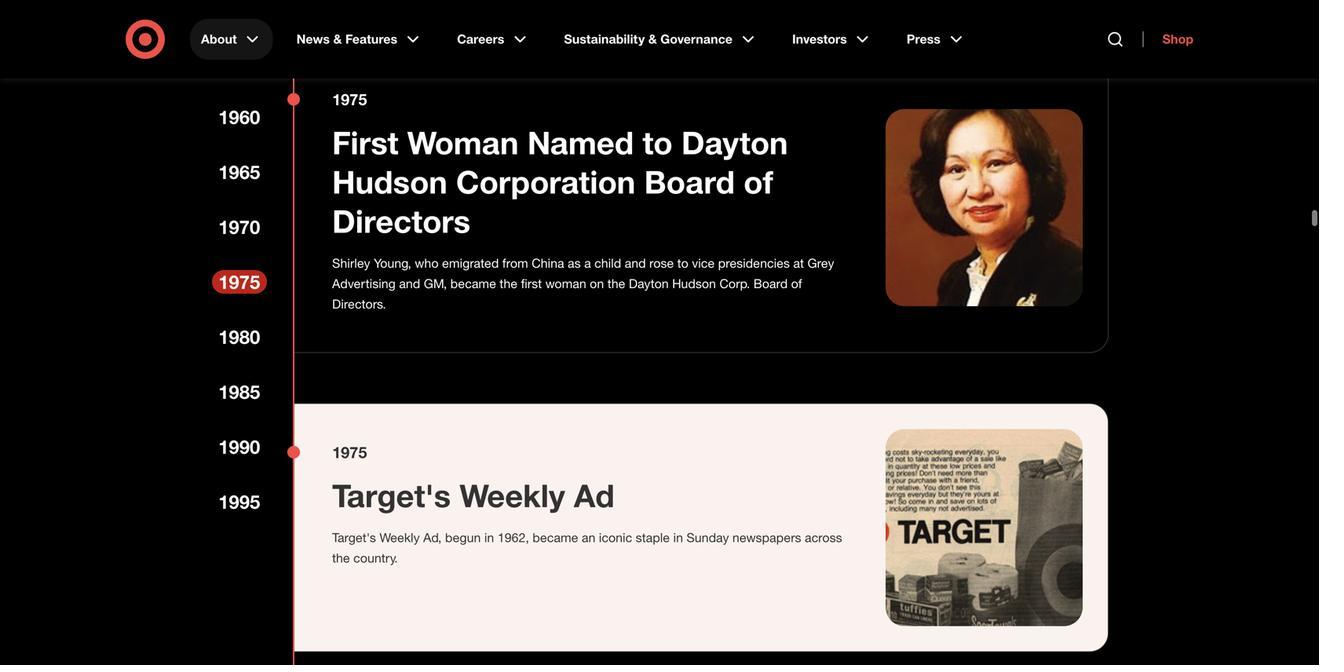 Task type: locate. For each thing, give the bounding box(es) containing it.
1 horizontal spatial weekly
[[460, 476, 565, 515]]

advertising
[[332, 276, 396, 291]]

young,
[[374, 256, 412, 271]]

weekly
[[460, 476, 565, 515], [380, 530, 420, 546]]

weekly for ad,
[[380, 530, 420, 546]]

1 vertical spatial and
[[399, 276, 420, 291]]

1 & from the left
[[333, 31, 342, 47]]

1 vertical spatial to
[[678, 256, 689, 271]]

dayton
[[682, 123, 788, 162], [629, 276, 669, 291]]

hudson up directors
[[332, 163, 448, 201]]

2 in from the left
[[674, 530, 683, 546]]

1 vertical spatial became
[[533, 530, 578, 546]]

1 vertical spatial weekly
[[380, 530, 420, 546]]

1990
[[218, 436, 260, 458]]

became down emigrated
[[451, 276, 496, 291]]

1 horizontal spatial dayton
[[682, 123, 788, 162]]

weekly up country.
[[380, 530, 420, 546]]

target's weekly ad, begun in 1962, became an iconic staple in sunday newspapers across the country.
[[332, 530, 843, 566]]

from
[[503, 256, 528, 271]]

1 vertical spatial dayton
[[629, 276, 669, 291]]

0 vertical spatial target's
[[332, 476, 451, 515]]

& for features
[[333, 31, 342, 47]]

iconic
[[599, 530, 632, 546]]

in
[[485, 530, 494, 546], [674, 530, 683, 546]]

became left an
[[533, 530, 578, 546]]

1970
[[218, 216, 260, 238]]

a person with dark hair image
[[886, 109, 1083, 306]]

1975
[[332, 90, 367, 109], [218, 271, 260, 293], [332, 443, 367, 462]]

1960
[[218, 106, 260, 128]]

1970 link
[[212, 215, 267, 239]]

0 vertical spatial of
[[744, 163, 774, 201]]

1 vertical spatial target's
[[332, 530, 376, 546]]

woman
[[546, 276, 587, 291]]

the left country.
[[332, 551, 350, 566]]

board
[[644, 163, 735, 201], [754, 276, 788, 291]]

the down from
[[500, 276, 518, 291]]

the right on
[[608, 276, 626, 291]]

2 & from the left
[[649, 31, 657, 47]]

became
[[451, 276, 496, 291], [533, 530, 578, 546]]

0 vertical spatial and
[[625, 256, 646, 271]]

0 vertical spatial became
[[451, 276, 496, 291]]

and left the gm,
[[399, 276, 420, 291]]

0 vertical spatial weekly
[[460, 476, 565, 515]]

hudson down vice
[[673, 276, 716, 291]]

at
[[794, 256, 804, 271]]

& left governance
[[649, 31, 657, 47]]

who
[[415, 256, 439, 271]]

2 target's from the top
[[332, 530, 376, 546]]

to inside first woman named to dayton hudson corporation board of directors
[[643, 123, 673, 162]]

1965
[[218, 161, 260, 183]]

the
[[500, 276, 518, 291], [608, 276, 626, 291], [332, 551, 350, 566]]

begun
[[445, 530, 481, 546]]

and left the rose
[[625, 256, 646, 271]]

vice
[[692, 256, 715, 271]]

weekly up 1962,
[[460, 476, 565, 515]]

0 horizontal spatial to
[[643, 123, 673, 162]]

named
[[528, 123, 634, 162]]

an
[[582, 530, 596, 546]]

1975 for first woman named to dayton hudson corporation board of directors
[[332, 90, 367, 109]]

gm,
[[424, 276, 447, 291]]

to inside shirley young, who emigrated from china as a child and rose to vice presidencies at grey advertising and gm, became the first woman on the dayton hudson corp. board of directors.
[[678, 256, 689, 271]]

0 horizontal spatial weekly
[[380, 530, 420, 546]]

shirley
[[332, 256, 370, 271]]

weekly inside target's weekly ad, begun in 1962, became an iconic staple in sunday newspapers across the country.
[[380, 530, 420, 546]]

0 horizontal spatial of
[[744, 163, 774, 201]]

0 vertical spatial dayton
[[682, 123, 788, 162]]

hudson inside shirley young, who emigrated from china as a child and rose to vice presidencies at grey advertising and gm, became the first woman on the dayton hudson corp. board of directors.
[[673, 276, 716, 291]]

target's up country.
[[332, 530, 376, 546]]

1 horizontal spatial and
[[625, 256, 646, 271]]

sunday
[[687, 530, 729, 546]]

across
[[805, 530, 843, 546]]

1 vertical spatial of
[[792, 276, 802, 291]]

0 horizontal spatial board
[[644, 163, 735, 201]]

in left 1962,
[[485, 530, 494, 546]]

0 horizontal spatial hudson
[[332, 163, 448, 201]]

features
[[346, 31, 398, 47]]

of
[[744, 163, 774, 201], [792, 276, 802, 291]]

china
[[532, 256, 564, 271]]

0 horizontal spatial the
[[332, 551, 350, 566]]

0 vertical spatial board
[[644, 163, 735, 201]]

0 vertical spatial 1975
[[332, 90, 367, 109]]

0 horizontal spatial &
[[333, 31, 342, 47]]

news & features link
[[286, 19, 434, 60]]

target's weekly ad
[[332, 476, 615, 515]]

to left vice
[[678, 256, 689, 271]]

target's inside target's weekly ad, begun in 1962, became an iconic staple in sunday newspapers across the country.
[[332, 530, 376, 546]]

1 vertical spatial hudson
[[673, 276, 716, 291]]

and
[[625, 256, 646, 271], [399, 276, 420, 291]]

target's
[[332, 476, 451, 515], [332, 530, 376, 546]]

1975 for target's weekly ad
[[332, 443, 367, 462]]

& for governance
[[649, 31, 657, 47]]

on
[[590, 276, 604, 291]]

0 horizontal spatial dayton
[[629, 276, 669, 291]]

& right the news
[[333, 31, 342, 47]]

directors
[[332, 202, 471, 240]]

target's for target's weekly ad, begun in 1962, became an iconic staple in sunday newspapers across the country.
[[332, 530, 376, 546]]

in right staple
[[674, 530, 683, 546]]

hudson
[[332, 163, 448, 201], [673, 276, 716, 291]]

1 horizontal spatial became
[[533, 530, 578, 546]]

1 horizontal spatial &
[[649, 31, 657, 47]]

2 vertical spatial 1975
[[332, 443, 367, 462]]

0 horizontal spatial in
[[485, 530, 494, 546]]

target's up ad, on the bottom of page
[[332, 476, 451, 515]]

1980
[[218, 326, 260, 348]]

1 horizontal spatial in
[[674, 530, 683, 546]]

&
[[333, 31, 342, 47], [649, 31, 657, 47]]

1 horizontal spatial hudson
[[673, 276, 716, 291]]

0 vertical spatial to
[[643, 123, 673, 162]]

1 target's from the top
[[332, 476, 451, 515]]

1 vertical spatial board
[[754, 276, 788, 291]]

emigrated
[[442, 256, 499, 271]]

1 vertical spatial 1975
[[218, 271, 260, 293]]

0 vertical spatial hudson
[[332, 163, 448, 201]]

1 horizontal spatial of
[[792, 276, 802, 291]]

to right named
[[643, 123, 673, 162]]

1 horizontal spatial board
[[754, 276, 788, 291]]

0 horizontal spatial became
[[451, 276, 496, 291]]

to
[[643, 123, 673, 162], [678, 256, 689, 271]]

1 horizontal spatial to
[[678, 256, 689, 271]]



Task type: describe. For each thing, give the bounding box(es) containing it.
shop link
[[1143, 31, 1194, 47]]

board inside first woman named to dayton hudson corporation board of directors
[[644, 163, 735, 201]]

board inside shirley young, who emigrated from china as a child and rose to vice presidencies at grey advertising and gm, became the first woman on the dayton hudson corp. board of directors.
[[754, 276, 788, 291]]

about
[[201, 31, 237, 47]]

staple
[[636, 530, 670, 546]]

press link
[[896, 19, 977, 60]]

first
[[521, 276, 542, 291]]

hudson inside first woman named to dayton hudson corporation board of directors
[[332, 163, 448, 201]]

1985
[[218, 381, 260, 403]]

text image
[[886, 429, 1083, 626]]

news & features
[[297, 31, 398, 47]]

press
[[907, 31, 941, 47]]

1985 link
[[212, 380, 267, 404]]

of inside first woman named to dayton hudson corporation board of directors
[[744, 163, 774, 201]]

0 horizontal spatial and
[[399, 276, 420, 291]]

dayton inside first woman named to dayton hudson corporation board of directors
[[682, 123, 788, 162]]

ad
[[574, 476, 615, 515]]

corp.
[[720, 276, 750, 291]]

1960 link
[[212, 105, 267, 129]]

ad,
[[423, 530, 442, 546]]

1990 link
[[212, 435, 267, 459]]

directors.
[[332, 297, 386, 312]]

corporation
[[456, 163, 636, 201]]

about link
[[190, 19, 273, 60]]

careers
[[457, 31, 505, 47]]

1965 link
[[212, 160, 267, 184]]

presidencies
[[718, 256, 790, 271]]

governance
[[661, 31, 733, 47]]

1962,
[[498, 530, 529, 546]]

1975 link
[[212, 270, 267, 294]]

1995
[[218, 491, 260, 513]]

country.
[[354, 551, 398, 566]]

news
[[297, 31, 330, 47]]

investors
[[793, 31, 847, 47]]

as
[[568, 256, 581, 271]]

shop
[[1163, 31, 1194, 47]]

sustainability & governance link
[[553, 19, 769, 60]]

became inside target's weekly ad, begun in 1962, became an iconic staple in sunday newspapers across the country.
[[533, 530, 578, 546]]

rose
[[650, 256, 674, 271]]

1 horizontal spatial the
[[500, 276, 518, 291]]

became inside shirley young, who emigrated from china as a child and rose to vice presidencies at grey advertising and gm, became the first woman on the dayton hudson corp. board of directors.
[[451, 276, 496, 291]]

woman
[[407, 123, 519, 162]]

investors link
[[782, 19, 883, 60]]

1 in from the left
[[485, 530, 494, 546]]

of inside shirley young, who emigrated from china as a child and rose to vice presidencies at grey advertising and gm, became the first woman on the dayton hudson corp. board of directors.
[[792, 276, 802, 291]]

shirley young, who emigrated from china as a child and rose to vice presidencies at grey advertising and gm, became the first woman on the dayton hudson corp. board of directors.
[[332, 256, 835, 312]]

dayton inside shirley young, who emigrated from china as a child and rose to vice presidencies at grey advertising and gm, became the first woman on the dayton hudson corp. board of directors.
[[629, 276, 669, 291]]

target's for target's weekly ad
[[332, 476, 451, 515]]

sustainability
[[564, 31, 645, 47]]

first woman named to dayton hudson corporation board of directors
[[332, 123, 788, 240]]

grey
[[808, 256, 835, 271]]

1995 link
[[212, 490, 267, 514]]

newspapers
[[733, 530, 802, 546]]

first
[[332, 123, 399, 162]]

careers link
[[446, 19, 541, 60]]

sustainability & governance
[[564, 31, 733, 47]]

weekly for ad
[[460, 476, 565, 515]]

2 horizontal spatial the
[[608, 276, 626, 291]]

a
[[584, 256, 591, 271]]

1980 link
[[212, 325, 267, 349]]

the inside target's weekly ad, begun in 1962, became an iconic staple in sunday newspapers across the country.
[[332, 551, 350, 566]]

child
[[595, 256, 621, 271]]



Task type: vqa. For each thing, say whether or not it's contained in the screenshot.
"PROSPECTIVE TEAM MEMBER"
no



